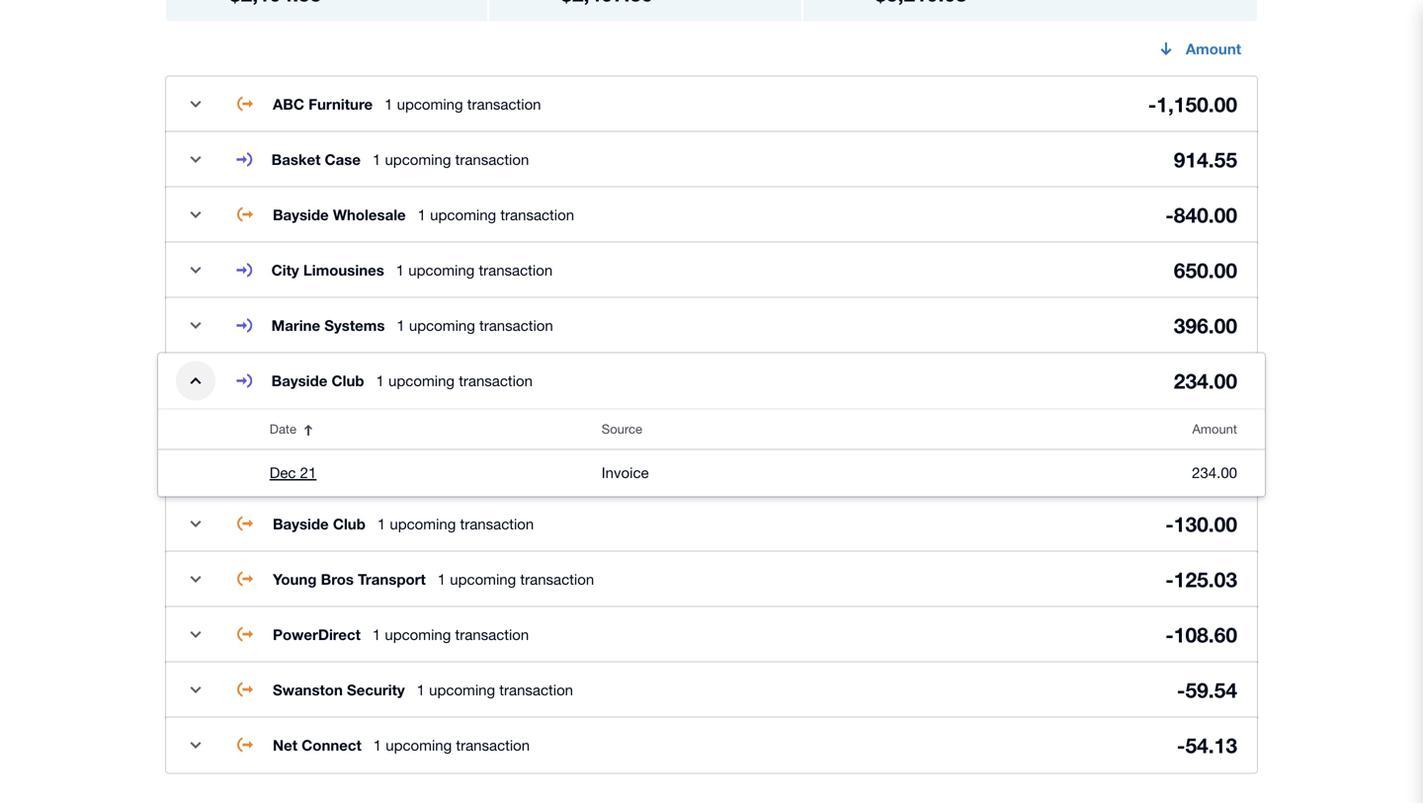 Task type: locate. For each thing, give the bounding box(es) containing it.
club down systems
[[332, 372, 364, 390]]

1 up transport
[[378, 516, 386, 533]]

1 right connect
[[373, 737, 382, 754]]

234.00 down 396.00
[[1174, 369, 1238, 393]]

2 vertical spatial bayside
[[273, 516, 329, 533]]

wholesale
[[333, 206, 406, 224]]

amount button
[[1143, 29, 1258, 69]]

4 toggle image from the top
[[176, 560, 216, 600]]

1 up security
[[373, 626, 381, 644]]

- up -108.60
[[1166, 567, 1174, 592]]

1 right wholesale
[[418, 206, 426, 223]]

transaction for -108.60
[[455, 626, 529, 644]]

1 vertical spatial 234.00
[[1193, 464, 1238, 482]]

1 upcoming transaction for 234.00
[[376, 372, 533, 390]]

swanston
[[273, 682, 343, 700]]

1 for -54.13
[[373, 737, 382, 754]]

1 upcoming transaction for -1,150.00
[[385, 95, 541, 113]]

club up young bros transport
[[333, 516, 366, 533]]

toggle image for 396.00
[[176, 306, 216, 346]]

transaction for -840.00
[[501, 206, 575, 223]]

bayside up date
[[272, 372, 328, 390]]

amount
[[1186, 40, 1242, 58], [1193, 422, 1238, 437]]

toggle image
[[176, 85, 216, 124], [176, 140, 216, 179], [176, 306, 216, 346], [176, 361, 216, 401], [176, 671, 216, 710]]

1 down systems
[[376, 372, 385, 390]]

1
[[385, 95, 393, 113], [373, 151, 381, 168], [418, 206, 426, 223], [396, 262, 405, 279], [397, 317, 405, 334], [376, 372, 385, 390], [378, 516, 386, 533], [438, 571, 446, 588], [373, 626, 381, 644], [417, 682, 425, 699], [373, 737, 382, 754]]

108.60
[[1174, 623, 1238, 647]]

0 vertical spatial club
[[332, 372, 364, 390]]

6 toggle image from the top
[[176, 726, 216, 766]]

840.00
[[1174, 202, 1238, 227]]

upcoming for 650.00
[[409, 262, 475, 279]]

bayside
[[273, 206, 329, 224], [272, 372, 328, 390], [273, 516, 329, 533]]

toggle image
[[176, 195, 216, 235], [176, 251, 216, 290], [176, 505, 216, 544], [176, 560, 216, 600], [176, 615, 216, 655], [176, 726, 216, 766]]

upcoming right limousines
[[409, 262, 475, 279]]

club
[[332, 372, 364, 390], [333, 516, 366, 533]]

1 upcoming transaction for -108.60
[[373, 626, 529, 644]]

transaction for -130.00
[[460, 516, 534, 533]]

5 toggle image from the top
[[176, 671, 216, 710]]

0 vertical spatial amount
[[1186, 40, 1242, 58]]

4 toggle image from the top
[[176, 361, 216, 401]]

dec 21
[[270, 464, 317, 482]]

1 vertical spatial amount
[[1193, 422, 1238, 437]]

young bros transport
[[273, 571, 426, 589]]

upcoming for -59.54
[[429, 682, 495, 699]]

systems
[[325, 317, 385, 335]]

transaction for 650.00
[[479, 262, 553, 279]]

source button
[[590, 410, 1033, 449]]

- down -108.60
[[1177, 678, 1186, 703]]

upcoming for -1,150.00
[[397, 95, 463, 113]]

net
[[273, 737, 298, 755]]

transaction for 914.55
[[455, 151, 529, 168]]

amount button
[[1033, 410, 1266, 449]]

-
[[1149, 92, 1157, 116], [1166, 202, 1174, 227], [1166, 512, 1174, 537], [1166, 567, 1174, 592], [1166, 623, 1174, 647], [1177, 678, 1186, 703], [1177, 733, 1186, 758]]

- down -59.54
[[1177, 733, 1186, 758]]

date
[[270, 422, 297, 437]]

1 upcoming transaction for -840.00
[[418, 206, 575, 223]]

upcoming up transport
[[390, 516, 456, 533]]

130.00
[[1174, 512, 1238, 537]]

1 toggle image from the top
[[176, 195, 216, 235]]

1 upcoming transaction
[[385, 95, 541, 113], [373, 151, 529, 168], [418, 206, 575, 223], [396, 262, 553, 279], [397, 317, 553, 334], [376, 372, 533, 390], [378, 516, 534, 533], [438, 571, 594, 588], [373, 626, 529, 644], [417, 682, 573, 699], [373, 737, 530, 754]]

1 right case
[[373, 151, 381, 168]]

- up -125.03
[[1166, 512, 1174, 537]]

bayside club down 21
[[273, 516, 366, 533]]

upcoming right the furniture
[[397, 95, 463, 113]]

1 right transport
[[438, 571, 446, 588]]

1 right security
[[417, 682, 425, 699]]

bayside club
[[272, 372, 364, 390], [273, 516, 366, 533]]

1 for -1,150.00
[[385, 95, 393, 113]]

- for 108.60
[[1166, 623, 1174, 647]]

234.00 up 130.00
[[1193, 464, 1238, 482]]

upcoming up wholesale
[[385, 151, 451, 168]]

54.13
[[1186, 733, 1238, 758]]

amount up 1,150.00
[[1186, 40, 1242, 58]]

1 for -59.54
[[417, 682, 425, 699]]

transaction
[[467, 95, 541, 113], [455, 151, 529, 168], [501, 206, 575, 223], [479, 262, 553, 279], [480, 317, 553, 334], [459, 372, 533, 390], [460, 516, 534, 533], [520, 571, 594, 588], [455, 626, 529, 644], [500, 682, 573, 699], [456, 737, 530, 754]]

3 toggle image from the top
[[176, 306, 216, 346]]

date button
[[258, 410, 590, 449]]

bayside for 130.00
[[273, 516, 329, 533]]

1 toggle image from the top
[[176, 85, 216, 124]]

234.00
[[1174, 369, 1238, 393], [1193, 464, 1238, 482]]

- for 1,150.00
[[1149, 92, 1157, 116]]

upcoming up date "button"
[[389, 372, 455, 390]]

234.00 inside list of upcoming transactions for this contact or account within the selected timeframe element
[[1193, 464, 1238, 482]]

basket
[[272, 151, 321, 169]]

- down amount popup button
[[1149, 92, 1157, 116]]

1 upcoming transaction for -130.00
[[378, 516, 534, 533]]

toggle image for 108.60
[[176, 615, 216, 655]]

0 vertical spatial bayside
[[273, 206, 329, 224]]

- down -125.03
[[1166, 623, 1174, 647]]

1 vertical spatial bayside club
[[273, 516, 366, 533]]

3 toggle image from the top
[[176, 505, 216, 544]]

city
[[272, 262, 299, 279]]

case
[[325, 151, 361, 169]]

1 vertical spatial club
[[333, 516, 366, 533]]

upcoming down security
[[386, 737, 452, 754]]

basket case
[[272, 151, 361, 169]]

bayside club down the marine systems
[[272, 372, 364, 390]]

upcoming
[[397, 95, 463, 113], [385, 151, 451, 168], [430, 206, 497, 223], [409, 262, 475, 279], [409, 317, 475, 334], [389, 372, 455, 390], [390, 516, 456, 533], [450, 571, 516, 588], [385, 626, 451, 644], [429, 682, 495, 699], [386, 737, 452, 754]]

5 toggle image from the top
[[176, 615, 216, 655]]

1 upcoming transaction for 396.00
[[397, 317, 553, 334]]

marine systems
[[272, 317, 385, 335]]

1 right systems
[[397, 317, 405, 334]]

transaction for -1,150.00
[[467, 95, 541, 113]]

-840.00
[[1166, 202, 1238, 227]]

bayside down the dec 21 link
[[273, 516, 329, 533]]

toggle image for 125.03
[[176, 560, 216, 600]]

1 for 396.00
[[397, 317, 405, 334]]

amount up 130.00
[[1193, 422, 1238, 437]]

bayside down basket
[[273, 206, 329, 224]]

list of upcoming transactions for this contact or account within the selected timeframe element
[[158, 410, 1266, 497]]

upcoming right systems
[[409, 317, 475, 334]]

bayside for 840.00
[[273, 206, 329, 224]]

2 toggle image from the top
[[176, 140, 216, 179]]

- for 125.03
[[1166, 567, 1174, 592]]

upcoming for 914.55
[[385, 151, 451, 168]]

club for 234.00
[[332, 372, 364, 390]]

0 vertical spatial bayside club
[[272, 372, 364, 390]]

- down 914.55
[[1166, 202, 1174, 227]]

transaction for 396.00
[[480, 317, 553, 334]]

upcoming for -54.13
[[386, 737, 452, 754]]

connect
[[302, 737, 362, 755]]

upcoming for -108.60
[[385, 626, 451, 644]]

toggle image for 914.55
[[176, 140, 216, 179]]

1 right the furniture
[[385, 95, 393, 113]]

21
[[300, 464, 317, 482]]

upcoming down transport
[[385, 626, 451, 644]]

bayside club for -130.00
[[273, 516, 366, 533]]

1 for -840.00
[[418, 206, 426, 223]]

upcoming right wholesale
[[430, 206, 497, 223]]

upcoming right transport
[[450, 571, 516, 588]]

upcoming right security
[[429, 682, 495, 699]]

1 right limousines
[[396, 262, 405, 279]]



Task type: vqa. For each thing, say whether or not it's contained in the screenshot.
Security on the bottom of page
yes



Task type: describe. For each thing, give the bounding box(es) containing it.
upcoming for -125.03
[[450, 571, 516, 588]]

transaction for -59.54
[[500, 682, 573, 699]]

upcoming for 234.00
[[389, 372, 455, 390]]

-130.00
[[1166, 512, 1238, 537]]

59.54
[[1186, 678, 1238, 703]]

upcoming for -840.00
[[430, 206, 497, 223]]

-1,150.00
[[1149, 92, 1238, 116]]

2 toggle image from the top
[[176, 251, 216, 290]]

young
[[273, 571, 317, 589]]

-108.60
[[1166, 623, 1238, 647]]

1 upcoming transaction for -125.03
[[438, 571, 594, 588]]

1 upcoming transaction for 914.55
[[373, 151, 529, 168]]

1 for 914.55
[[373, 151, 381, 168]]

125.03
[[1174, 567, 1238, 592]]

upcoming for 396.00
[[409, 317, 475, 334]]

toggle image for -1,150.00
[[176, 85, 216, 124]]

1 for -130.00
[[378, 516, 386, 533]]

powerdirect
[[273, 626, 361, 644]]

396.00
[[1174, 313, 1238, 338]]

transaction for 234.00
[[459, 372, 533, 390]]

abc furniture
[[273, 95, 373, 113]]

1 vertical spatial bayside
[[272, 372, 328, 390]]

dec
[[270, 464, 296, 482]]

- for 54.13
[[1177, 733, 1186, 758]]

net connect
[[273, 737, 362, 755]]

1 upcoming transaction for -54.13
[[373, 737, 530, 754]]

abc
[[273, 95, 304, 113]]

1 for -125.03
[[438, 571, 446, 588]]

1 upcoming transaction for -59.54
[[417, 682, 573, 699]]

- for 840.00
[[1166, 202, 1174, 227]]

invoice
[[602, 464, 649, 482]]

bros
[[321, 571, 354, 589]]

1 for 234.00
[[376, 372, 385, 390]]

city limousines
[[272, 262, 384, 279]]

dec 21 link
[[270, 461, 317, 485]]

source
[[602, 422, 643, 437]]

- for 130.00
[[1166, 512, 1174, 537]]

1,150.00
[[1157, 92, 1238, 116]]

-125.03
[[1166, 567, 1238, 592]]

toggle image for -59.54
[[176, 671, 216, 710]]

limousines
[[303, 262, 384, 279]]

-54.13
[[1177, 733, 1238, 758]]

1 for 650.00
[[396, 262, 405, 279]]

furniture
[[309, 95, 373, 113]]

transaction for -54.13
[[456, 737, 530, 754]]

amount inside popup button
[[1186, 40, 1242, 58]]

650.00
[[1174, 258, 1238, 283]]

amount inside button
[[1193, 422, 1238, 437]]

club for -130.00
[[333, 516, 366, 533]]

toggle image for 54.13
[[176, 726, 216, 766]]

toggle image for 130.00
[[176, 505, 216, 544]]

transaction for -125.03
[[520, 571, 594, 588]]

security
[[347, 682, 405, 700]]

1 for -108.60
[[373, 626, 381, 644]]

-59.54
[[1177, 678, 1238, 703]]

swanston security
[[273, 682, 405, 700]]

914.55
[[1174, 147, 1238, 172]]

- for 59.54
[[1177, 678, 1186, 703]]

upcoming for -130.00
[[390, 516, 456, 533]]

bayside club for 234.00
[[272, 372, 364, 390]]

1 upcoming transaction for 650.00
[[396, 262, 553, 279]]

transport
[[358, 571, 426, 589]]

0 vertical spatial 234.00
[[1174, 369, 1238, 393]]

marine
[[272, 317, 320, 335]]

bayside wholesale
[[273, 206, 406, 224]]

toggle image for 840.00
[[176, 195, 216, 235]]



